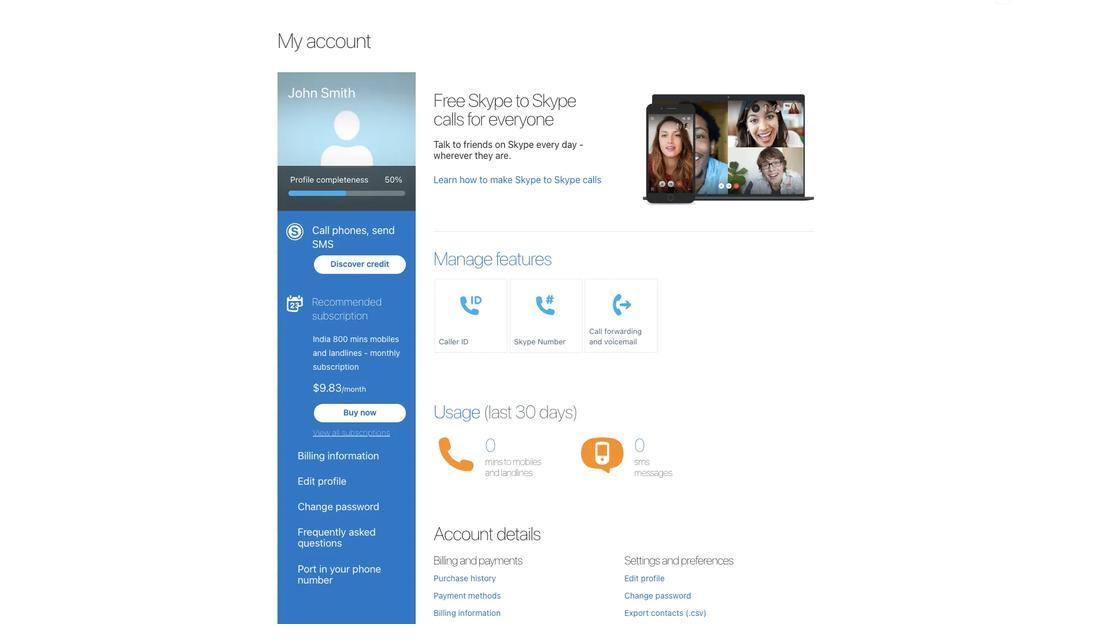 Task type: locate. For each thing, give the bounding box(es) containing it.
0 vertical spatial billing information
[[298, 450, 379, 461]]

profile down "all"
[[318, 475, 347, 487]]

to inside free skype to skype calls for everyone
[[516, 89, 529, 111]]

0 horizontal spatial change password link
[[298, 501, 396, 512]]

profile inside "settings and preferences" element
[[641, 574, 665, 583]]

0 down (last at the bottom left of the page
[[485, 434, 495, 456]]

0 horizontal spatial 0
[[485, 434, 495, 456]]

call forwarding and voicemail
[[589, 327, 642, 346]]

30
[[515, 401, 536, 423]]

0 vertical spatial mobiles
[[370, 335, 399, 344]]

landlines inside 0 mins to mobiles and landlines
[[501, 468, 532, 479]]

edit profile link down "view all subscriptions"
[[298, 475, 396, 487]]

billing and payments
[[434, 554, 522, 567]]

settings and preferences element
[[625, 573, 815, 625]]

0 horizontal spatial edit profile link
[[298, 475, 396, 487]]

sms
[[634, 456, 650, 467]]

0 vertical spatial edit
[[298, 475, 315, 487]]

view all subscriptions link
[[313, 427, 407, 439]]

0 vertical spatial calls
[[434, 108, 464, 130]]

mobiles inside 0 mins to mobiles and landlines
[[513, 456, 541, 467]]

password
[[336, 501, 379, 512], [655, 591, 691, 601]]

billing information inside john smith section
[[298, 450, 379, 461]]

password for topmost change password link
[[336, 501, 379, 512]]

discover credit
[[331, 259, 389, 269]]

1 vertical spatial subscription
[[313, 362, 359, 372]]

my account
[[278, 27, 371, 52]]

0 vertical spatial mins
[[350, 335, 368, 344]]

password inside john smith section
[[336, 501, 379, 512]]

0 vertical spatial call
[[312, 224, 330, 236]]

0 horizontal spatial profile
[[318, 475, 347, 487]]

2 0 from the left
[[634, 434, 644, 456]]

billing information down the payment methods link
[[434, 609, 501, 618]]

john smith
[[288, 84, 356, 100]]

profile down settings
[[641, 574, 665, 583]]

1 vertical spatial password
[[655, 591, 691, 601]]

edit profile down settings
[[625, 574, 665, 583]]

subscription up $9.83 /month
[[313, 362, 359, 372]]

information for left billing information link
[[328, 450, 379, 461]]

0 horizontal spatial change
[[298, 501, 333, 512]]

1 vertical spatial mins
[[485, 456, 502, 467]]

learn how to make skype to skype calls
[[434, 174, 602, 185]]

- right day
[[579, 139, 584, 150]]

0 horizontal spatial billing information link
[[298, 450, 396, 461]]

1 horizontal spatial 0
[[634, 434, 644, 456]]

change up the frequently
[[298, 501, 333, 512]]

billing information inside billing and payments element
[[434, 609, 501, 618]]

information inside billing and payments element
[[458, 609, 501, 618]]

change password link up asked
[[298, 501, 396, 512]]

frequently asked questions link
[[298, 526, 396, 549]]

1 horizontal spatial information
[[458, 609, 501, 618]]

they
[[475, 150, 493, 161]]

and inside 0 mins to mobiles and landlines
[[485, 468, 499, 479]]

change password inside john smith section
[[298, 501, 379, 512]]

1 vertical spatial landlines
[[501, 468, 532, 479]]

edit for edit profile link to the bottom
[[625, 574, 639, 583]]

0 horizontal spatial edit profile
[[298, 475, 347, 487]]

mins down (last at the bottom left of the page
[[485, 456, 502, 467]]

1 horizontal spatial change
[[625, 591, 653, 601]]

edit
[[298, 475, 315, 487], [625, 574, 639, 583]]

edit inside john smith section
[[298, 475, 315, 487]]

export contacts (.csv) link
[[625, 609, 707, 618]]

send
[[372, 224, 395, 236]]

0 horizontal spatial landlines
[[329, 348, 362, 358]]

0 horizontal spatial -
[[364, 348, 368, 358]]

skype
[[468, 89, 512, 111], [532, 89, 576, 111], [508, 139, 534, 150], [515, 174, 541, 185], [554, 174, 580, 185], [514, 337, 536, 346]]

1 horizontal spatial mobiles
[[513, 456, 541, 467]]

0 vertical spatial billing information link
[[298, 450, 396, 461]]

- inside india 800 mins mobiles and landlines - monthly subscription
[[364, 348, 368, 358]]

change password up the export contacts (.csv)
[[625, 591, 691, 601]]

credit
[[367, 259, 389, 269]]

phones,
[[332, 224, 369, 236]]

0 vertical spatial edit profile
[[298, 475, 347, 487]]

0 inside the 0 sms messages
[[634, 434, 644, 456]]

0 vertical spatial subscription
[[312, 309, 368, 322]]

call up sms
[[312, 224, 330, 236]]

0 for 0 sms messages
[[634, 434, 644, 456]]

information down "view all subscriptions"
[[328, 450, 379, 461]]

to right how
[[479, 174, 488, 185]]

billing information link down the payment methods link
[[434, 609, 501, 618]]

- inside the talk to friends on skype every day - wherever they are.
[[579, 139, 584, 150]]

0 for 0 mins to mobiles and landlines
[[485, 434, 495, 456]]

1 vertical spatial billing
[[434, 554, 458, 567]]

call for call phones, send sms
[[312, 224, 330, 236]]

subscription inside india 800 mins mobiles and landlines - monthly subscription
[[313, 362, 359, 372]]

mobiles for india
[[370, 335, 399, 344]]

caller
[[439, 337, 459, 346]]

information inside john smith section
[[328, 450, 379, 461]]

- left the monthly
[[364, 348, 368, 358]]

account
[[434, 522, 493, 544]]

main content
[[416, 72, 833, 625]]

0 vertical spatial change
[[298, 501, 333, 512]]

1 vertical spatial -
[[364, 348, 368, 358]]

change password for topmost change password link
[[298, 501, 379, 512]]

1 horizontal spatial billing information
[[434, 609, 501, 618]]

to down usage (last 30 days)
[[504, 456, 511, 467]]

buy now link
[[314, 404, 406, 423]]

0 vertical spatial -
[[579, 139, 584, 150]]

/month
[[342, 385, 366, 393]]

1 vertical spatial change
[[625, 591, 653, 601]]

to right for
[[516, 89, 529, 111]]

0 vertical spatial landlines
[[329, 348, 362, 358]]

1 vertical spatial mobiles
[[513, 456, 541, 467]]

information down methods
[[458, 609, 501, 618]]

landlines inside india 800 mins mobiles and landlines - monthly subscription
[[329, 348, 362, 358]]

mobiles inside india 800 mins mobiles and landlines - monthly subscription
[[370, 335, 399, 344]]

call for call forwarding and voicemail
[[589, 327, 602, 336]]

information
[[328, 450, 379, 461], [458, 609, 501, 618]]

mobiles up the monthly
[[370, 335, 399, 344]]

0 vertical spatial profile
[[318, 475, 347, 487]]

frequently
[[298, 526, 346, 538]]

free skype to skype calls for everyone
[[434, 89, 576, 130]]

skype up every
[[532, 89, 576, 111]]

caller id link
[[434, 279, 508, 353]]

edit profile inside john smith section
[[298, 475, 347, 487]]

on
[[495, 139, 506, 150]]

landlines for india
[[329, 348, 362, 358]]

usage (last 30 days)
[[434, 401, 578, 423]]

and inside india 800 mins mobiles and landlines - monthly subscription
[[313, 348, 327, 358]]

features
[[496, 247, 552, 269]]

change inside "settings and preferences" element
[[625, 591, 653, 601]]

skype down day
[[554, 174, 580, 185]]

call left forwarding
[[589, 327, 602, 336]]

skype right make
[[515, 174, 541, 185]]

subscription down recommended
[[312, 309, 368, 322]]

billing down view
[[298, 450, 325, 461]]

password up asked
[[336, 501, 379, 512]]

now
[[360, 408, 376, 418]]

0 horizontal spatial billing information
[[298, 450, 379, 461]]

0 sms messages
[[634, 434, 672, 479]]

subscription inside recommended subscription
[[312, 309, 368, 322]]

call inside call phones, send sms
[[312, 224, 330, 236]]

change password link up the export contacts (.csv)
[[625, 591, 691, 601]]

india 800 mins mobiles and landlines - monthly subscription
[[313, 335, 400, 372]]

asked
[[349, 526, 376, 538]]

1 vertical spatial change password
[[625, 591, 691, 601]]

1 horizontal spatial landlines
[[501, 468, 532, 479]]

password for the bottommost change password link
[[655, 591, 691, 601]]

edit down view
[[298, 475, 315, 487]]

change password inside "settings and preferences" element
[[625, 591, 691, 601]]

edit profile link
[[298, 475, 396, 487], [625, 574, 665, 583]]

to down every
[[544, 174, 552, 185]]

1 vertical spatial edit profile link
[[625, 574, 665, 583]]

1 horizontal spatial edit
[[625, 574, 639, 583]]

1 horizontal spatial billing information link
[[434, 609, 501, 618]]

to for learn
[[479, 174, 488, 185]]

skype number link
[[509, 279, 583, 353]]

0 horizontal spatial password
[[336, 501, 379, 512]]

billing information link down "view all subscriptions"
[[298, 450, 396, 461]]

landlines for 0
[[501, 468, 532, 479]]

change password up the frequently
[[298, 501, 379, 512]]

change inside john smith section
[[298, 501, 333, 512]]

1 horizontal spatial edit profile
[[625, 574, 665, 583]]

main content containing free skype to skype calls for everyone
[[416, 72, 833, 625]]

password inside "settings and preferences" element
[[655, 591, 691, 601]]

billing information down "all"
[[298, 450, 379, 461]]

0 horizontal spatial call
[[312, 224, 330, 236]]

$9.83 /month
[[313, 381, 366, 394]]

skype right free
[[468, 89, 512, 111]]

1 0 from the left
[[485, 434, 495, 456]]

0 vertical spatial change password
[[298, 501, 379, 512]]

in
[[319, 563, 327, 575]]

1 horizontal spatial change password
[[625, 591, 691, 601]]

0 horizontal spatial mins
[[350, 335, 368, 344]]

0 up sms
[[634, 434, 644, 456]]

mins right 800
[[350, 335, 368, 344]]

sms
[[312, 238, 334, 250]]

billing information for left billing information link
[[298, 450, 379, 461]]

call forwarding and voicemail link
[[585, 279, 658, 353]]

(last
[[484, 401, 512, 423]]

0 vertical spatial information
[[328, 450, 379, 461]]

0 horizontal spatial mobiles
[[370, 335, 399, 344]]

talk to friends on skype every day - wherever they are.
[[434, 139, 584, 161]]

0 vertical spatial password
[[336, 501, 379, 512]]

subscriptions
[[342, 428, 390, 438]]

edit profile down view
[[298, 475, 347, 487]]

0 horizontal spatial calls
[[434, 108, 464, 130]]

calls
[[434, 108, 464, 130], [583, 174, 602, 185]]

0 inside 0 mins to mobiles and landlines
[[485, 434, 495, 456]]

discover credit button
[[314, 256, 406, 274]]

0 horizontal spatial edit
[[298, 475, 315, 487]]

1 vertical spatial change password link
[[625, 591, 691, 601]]

to
[[516, 89, 529, 111], [453, 139, 461, 150], [479, 174, 488, 185], [544, 174, 552, 185], [504, 456, 511, 467]]

mobiles
[[370, 335, 399, 344], [513, 456, 541, 467]]

free
[[434, 89, 465, 111]]

1 horizontal spatial call
[[589, 327, 602, 336]]

call inside 'call forwarding and voicemail'
[[589, 327, 602, 336]]

billing up the purchase
[[434, 554, 458, 567]]

payment
[[434, 591, 466, 601]]

and
[[589, 337, 602, 346], [313, 348, 327, 358], [485, 468, 499, 479], [460, 554, 477, 567], [662, 554, 679, 567]]

talk
[[434, 139, 450, 150]]

billing inside john smith section
[[298, 450, 325, 461]]

india
[[313, 335, 331, 344]]

to inside 0 mins to mobiles and landlines
[[504, 456, 511, 467]]

skype right "on"
[[508, 139, 534, 150]]

call
[[312, 224, 330, 236], [589, 327, 602, 336]]

edit profile link down settings
[[625, 574, 665, 583]]

billing down payment
[[434, 609, 456, 618]]

0 horizontal spatial information
[[328, 450, 379, 461]]

all
[[332, 428, 340, 438]]

0 horizontal spatial change password
[[298, 501, 379, 512]]

1 vertical spatial information
[[458, 609, 501, 618]]

to up the wherever in the top left of the page
[[453, 139, 461, 150]]

settings and preferences
[[625, 554, 733, 567]]

are.
[[496, 150, 511, 161]]

1 vertical spatial edit
[[625, 574, 639, 583]]

subscription
[[312, 309, 368, 322], [313, 362, 359, 372]]

change up export
[[625, 591, 653, 601]]

landlines
[[329, 348, 362, 358], [501, 468, 532, 479]]

1 vertical spatial edit profile
[[625, 574, 665, 583]]

password up contacts
[[655, 591, 691, 601]]

change password link
[[298, 501, 396, 512], [625, 591, 691, 601]]

1 horizontal spatial -
[[579, 139, 584, 150]]

1 vertical spatial profile
[[641, 574, 665, 583]]

1 vertical spatial calls
[[583, 174, 602, 185]]

1 horizontal spatial mins
[[485, 456, 502, 467]]

1 vertical spatial billing information link
[[434, 609, 501, 618]]

1 horizontal spatial change password link
[[625, 591, 691, 601]]

edit inside "settings and preferences" element
[[625, 574, 639, 583]]

0 vertical spatial billing
[[298, 450, 325, 461]]

1 horizontal spatial password
[[655, 591, 691, 601]]

-
[[579, 139, 584, 150], [364, 348, 368, 358]]

1 vertical spatial billing information
[[434, 609, 501, 618]]

1 horizontal spatial profile
[[641, 574, 665, 583]]

learn
[[434, 174, 457, 185]]

mobiles down 30
[[513, 456, 541, 467]]

1 horizontal spatial edit profile link
[[625, 574, 665, 583]]

frequently asked questions
[[298, 526, 376, 549]]

1 vertical spatial call
[[589, 327, 602, 336]]

calls inside free skype to skype calls for everyone
[[434, 108, 464, 130]]

edit down settings
[[625, 574, 639, 583]]



Task type: describe. For each thing, give the bounding box(es) containing it.
your
[[330, 563, 350, 575]]

port in your phone number
[[298, 563, 381, 586]]

edit for the topmost edit profile link
[[298, 475, 315, 487]]

edit profile inside "settings and preferences" element
[[625, 574, 665, 583]]

make
[[490, 174, 513, 185]]

purchase history
[[434, 574, 496, 583]]

manage features
[[434, 247, 552, 269]]

0 vertical spatial edit profile link
[[298, 475, 396, 487]]

every
[[536, 139, 559, 150]]

learn how to make skype to skype calls link
[[434, 174, 602, 185]]

contacts
[[651, 609, 684, 618]]

50%
[[385, 175, 402, 184]]

questions
[[298, 537, 342, 549]]

to inside the talk to friends on skype every day - wherever they are.
[[453, 139, 461, 150]]

skype inside the talk to friends on skype every day - wherever they are.
[[508, 139, 534, 150]]

port
[[298, 563, 317, 575]]

number
[[538, 337, 566, 346]]

voicemail
[[604, 337, 637, 346]]

preferences
[[681, 554, 733, 567]]

day
[[562, 139, 577, 150]]

caller id
[[439, 337, 469, 346]]

call phones, send sms link
[[286, 223, 407, 251]]

view
[[313, 428, 330, 438]]

manage features link
[[434, 247, 552, 269]]

profile completeness
[[290, 175, 369, 184]]

$9.83
[[313, 381, 342, 394]]

mobiles for 0
[[513, 456, 541, 467]]

for
[[467, 108, 485, 130]]

billing and payments element
[[434, 573, 625, 625]]

messages
[[634, 468, 672, 479]]

to for free
[[516, 89, 529, 111]]

mins inside india 800 mins mobiles and landlines - monthly subscription
[[350, 335, 368, 344]]

payments
[[479, 554, 522, 567]]

phone
[[352, 563, 381, 575]]

change password for the bottommost change password link
[[625, 591, 691, 601]]

to for 0
[[504, 456, 511, 467]]

number
[[298, 574, 333, 586]]

1 horizontal spatial calls
[[583, 174, 602, 185]]

0 mins to mobiles and landlines
[[485, 434, 541, 479]]

settings
[[625, 554, 660, 567]]

account
[[306, 27, 371, 52]]

smith
[[321, 84, 356, 100]]

monthly
[[370, 348, 400, 358]]

skype left number
[[514, 337, 536, 346]]

purchase history link
[[434, 574, 496, 583]]

profile
[[290, 175, 314, 184]]

recommended subscription
[[312, 295, 382, 322]]

profile inside john smith section
[[318, 475, 347, 487]]

800
[[333, 335, 348, 344]]

methods
[[468, 591, 501, 601]]

2 vertical spatial billing
[[434, 609, 456, 618]]

(.csv)
[[686, 609, 707, 618]]

days)
[[539, 401, 578, 423]]

discover
[[331, 259, 365, 269]]

completeness
[[316, 175, 369, 184]]

information for bottommost billing information link
[[458, 609, 501, 618]]

call phones, send sms
[[312, 224, 395, 250]]

0 vertical spatial change password link
[[298, 501, 396, 512]]

port in your phone number link
[[298, 563, 396, 586]]

mins inside 0 mins to mobiles and landlines
[[485, 456, 502, 467]]

wherever
[[434, 150, 472, 161]]

forwarding
[[604, 327, 642, 336]]

id
[[461, 337, 469, 346]]

buy now
[[343, 408, 376, 418]]

everyone
[[489, 108, 554, 130]]

purchase
[[434, 574, 468, 583]]

export
[[625, 609, 649, 618]]

billing information for bottommost billing information link
[[434, 609, 501, 618]]

john smith section
[[278, 72, 416, 625]]

change for the bottommost change password link
[[625, 591, 653, 601]]

skype number
[[514, 337, 566, 346]]

buy
[[343, 408, 358, 418]]

how
[[460, 174, 477, 185]]

usage link
[[434, 401, 480, 423]]

change for topmost change password link
[[298, 501, 333, 512]]

my
[[278, 27, 302, 52]]

and inside 'call forwarding and voicemail'
[[589, 337, 602, 346]]

export contacts (.csv)
[[625, 609, 707, 618]]

details
[[497, 522, 541, 544]]

payment methods link
[[434, 591, 501, 601]]

friends
[[464, 139, 493, 150]]

history
[[471, 574, 496, 583]]

payment methods
[[434, 591, 501, 601]]

john
[[288, 84, 318, 100]]

usage
[[434, 401, 480, 423]]

recommended
[[312, 295, 382, 308]]



Task type: vqa. For each thing, say whether or not it's contained in the screenshot.
to within 0 mins to mobiles and landlines
yes



